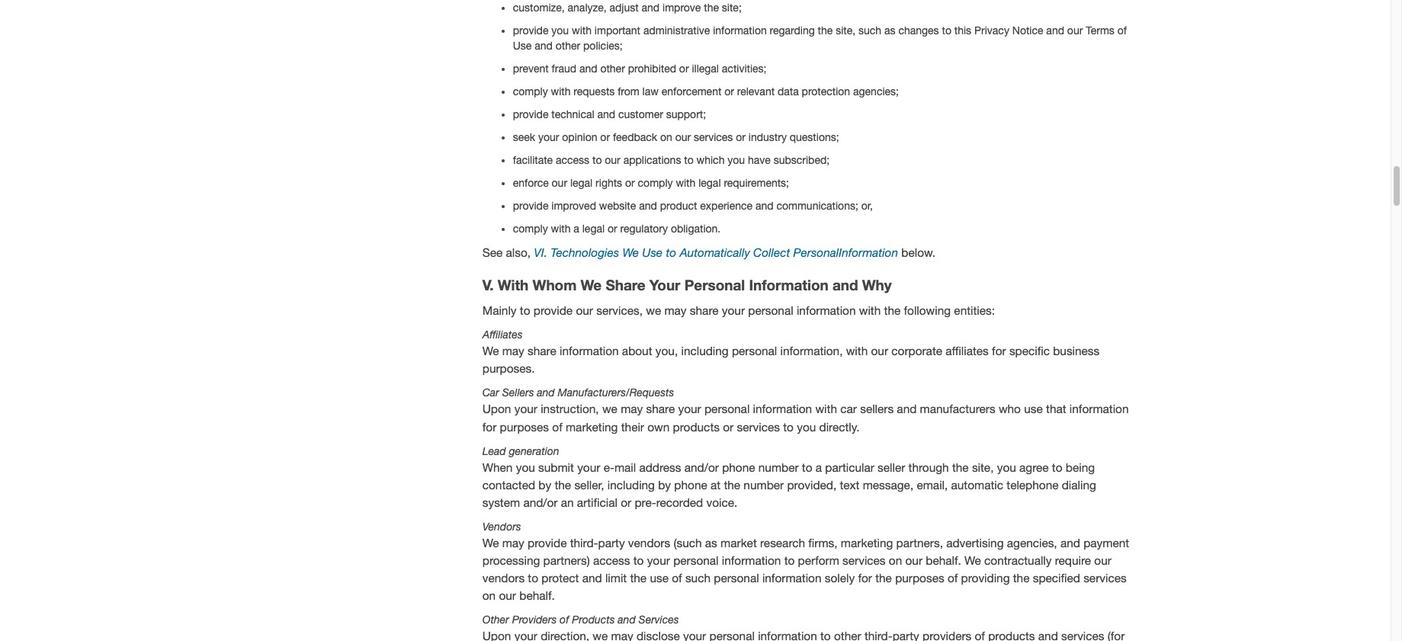 Task type: locate. For each thing, give the bounding box(es) containing it.
vendors down processing
[[483, 571, 525, 585]]

0 vertical spatial marketing
[[566, 420, 618, 434]]

your inside "vendors we may provide third-party vendors (such as market research firms, marketing partners, advertising   agencies, and payment processing partners) access to your personal information to perform services   on our behalf. we contractually require our vendors to protect and limit the use of such personal   information solely for the purposes of providing the specified services on our behalf."
[[647, 554, 670, 568]]

1 horizontal spatial by
[[658, 478, 671, 492]]

including inside the affiliates we may share information about you, including personal information, with our corporate affiliates   for specific business purposes.
[[682, 344, 729, 358]]

or,
[[862, 200, 873, 212]]

providers
[[512, 614, 557, 627]]

0 vertical spatial purposes
[[500, 420, 549, 434]]

1 vertical spatial use
[[643, 246, 663, 260]]

such down (such
[[686, 571, 711, 585]]

collect
[[754, 246, 790, 260]]

1 vertical spatial marketing
[[841, 536, 893, 550]]

2 vertical spatial share
[[646, 402, 675, 416]]

1 horizontal spatial use
[[1025, 402, 1043, 416]]

payment
[[1084, 536, 1130, 550]]

personal down information
[[749, 304, 794, 317]]

changes
[[899, 25, 939, 37]]

or right rights in the top left of the page
[[625, 177, 635, 189]]

0 horizontal spatial access
[[556, 154, 590, 167]]

0 vertical spatial share
[[690, 304, 719, 317]]

other providers of products and services
[[483, 614, 679, 627]]

improve
[[663, 2, 701, 14]]

may up their
[[621, 402, 643, 416]]

0 horizontal spatial including
[[608, 478, 655, 492]]

provide up partners)
[[528, 536, 567, 550]]

share down personal
[[690, 304, 719, 317]]

services up which
[[694, 131, 733, 144]]

1 vertical spatial number
[[744, 478, 784, 492]]

1 vertical spatial and/or
[[524, 496, 558, 509]]

to down research
[[785, 554, 795, 568]]

0 vertical spatial comply
[[513, 86, 548, 98]]

provide for provide technical and customer support;
[[513, 109, 549, 121]]

1 horizontal spatial a
[[816, 460, 822, 474]]

regarding
[[770, 25, 815, 37]]

to up 'provided,' on the bottom right of page
[[802, 460, 813, 474]]

our up improved
[[552, 177, 568, 189]]

you inside provide you with important administrative information regarding the site, such as changes   to this privacy notice and our terms of use and other policies;
[[552, 25, 569, 37]]

use up services
[[650, 571, 669, 585]]

1 horizontal spatial access
[[593, 554, 630, 568]]

limit
[[606, 571, 627, 585]]

2 vertical spatial for
[[858, 571, 873, 585]]

0 horizontal spatial behalf.
[[520, 589, 555, 603]]

provide you with important administrative information regarding the site, such as changes   to this privacy notice and our terms of use and other policies;
[[513, 25, 1127, 52]]

site, right regarding
[[836, 25, 856, 37]]

marketing
[[566, 420, 618, 434], [841, 536, 893, 550]]

comply
[[513, 86, 548, 98], [638, 177, 673, 189], [513, 223, 548, 235]]

0 horizontal spatial on
[[483, 589, 496, 603]]

feedback
[[613, 131, 658, 144]]

0 horizontal spatial we
[[603, 402, 618, 416]]

improved
[[552, 200, 596, 212]]

site, inside lead generation when you submit your e-mail address and/or phone number to a particular seller through the site,   you agree to being contacted by the seller, including by phone at the number provided, text message,   email, automatic telephone dialing system and/or an artificial or pre-recorded voice.
[[972, 460, 994, 474]]

1 horizontal spatial use
[[643, 246, 663, 260]]

requests
[[574, 86, 615, 98]]

we inside car sellers and manufacturers/requests upon your instruction, we may share your personal information with car sellers and manufacturers   who use that information for purposes of marketing their own products or services to you directly.
[[603, 402, 618, 416]]

you,
[[656, 344, 678, 358]]

0 vertical spatial as
[[885, 25, 896, 37]]

mainly
[[483, 304, 517, 317]]

use up prevent
[[513, 40, 532, 52]]

applications
[[624, 154, 681, 167]]

of down instruction,
[[552, 420, 563, 434]]

1 vertical spatial other
[[601, 63, 625, 75]]

with
[[498, 277, 529, 294]]

seek your opinion or feedback on our services or industry questions;
[[513, 131, 840, 144]]

to inside provide you with important administrative information regarding the site, such as changes   to this privacy notice and our terms of use and other policies;
[[942, 25, 952, 37]]

information inside provide you with important administrative information regarding the site, such as changes   to this privacy notice and our terms of use and other policies;
[[713, 25, 767, 37]]

firms,
[[809, 536, 838, 550]]

share
[[690, 304, 719, 317], [528, 344, 557, 358], [646, 402, 675, 416]]

1 horizontal spatial marketing
[[841, 536, 893, 550]]

other up the fraud
[[556, 40, 581, 52]]

car
[[483, 387, 499, 399]]

such inside "vendors we may provide third-party vendors (such as market research firms, marketing partners, advertising   agencies, and payment processing partners) access to your personal information to perform services   on our behalf. we contractually require our vendors to protect and limit the use of such personal   information solely for the purposes of providing the specified services on our behalf."
[[686, 571, 711, 585]]

number left 'provided,' on the bottom right of page
[[744, 478, 784, 492]]

agree
[[1020, 460, 1049, 474]]

contractually
[[985, 554, 1052, 568]]

our inside provide you with important administrative information regarding the site, such as changes   to this privacy notice and our terms of use and other policies;
[[1068, 25, 1083, 37]]

industry
[[749, 131, 787, 144]]

specific
[[1010, 344, 1050, 358]]

legal
[[571, 177, 593, 189], [699, 177, 721, 189], [583, 223, 605, 235]]

1 horizontal spatial share
[[646, 402, 675, 416]]

0 horizontal spatial marketing
[[566, 420, 618, 434]]

directly.
[[820, 420, 860, 434]]

why
[[863, 277, 892, 294]]

share inside the affiliates we may share information about you, including personal information, with our corporate affiliates   for specific business purposes.
[[528, 344, 557, 358]]

purposes down partners,
[[896, 571, 945, 585]]

legal up technologies
[[583, 223, 605, 235]]

1 vertical spatial on
[[889, 554, 903, 568]]

entities:
[[955, 304, 995, 317]]

as right (such
[[705, 536, 718, 550]]

manufacturers/requests
[[558, 387, 674, 399]]

1 horizontal spatial such
[[859, 25, 882, 37]]

vi. technologies we use to automatically collect personalinformation link
[[534, 246, 902, 260]]

comply down prevent
[[513, 86, 548, 98]]

this
[[955, 25, 972, 37]]

the up automatic
[[953, 460, 969, 474]]

of down (such
[[672, 571, 682, 585]]

policies;
[[584, 40, 623, 52]]

information left about at the bottom of page
[[560, 344, 619, 358]]

products
[[572, 614, 615, 627]]

and/or up at
[[685, 460, 719, 474]]

a
[[574, 223, 580, 235], [816, 460, 822, 474]]

0 horizontal spatial a
[[574, 223, 580, 235]]

0 horizontal spatial and/or
[[524, 496, 558, 509]]

automatic
[[952, 478, 1004, 492]]

message,
[[863, 478, 914, 492]]

with
[[572, 25, 592, 37], [551, 86, 571, 98], [676, 177, 696, 189], [551, 223, 571, 235], [859, 304, 881, 317], [846, 344, 868, 358], [816, 402, 838, 416]]

on up other
[[483, 589, 496, 603]]

0 vertical spatial such
[[859, 25, 882, 37]]

the
[[704, 2, 719, 14], [818, 25, 833, 37], [884, 304, 901, 317], [953, 460, 969, 474], [555, 478, 571, 492], [724, 478, 741, 492], [630, 571, 647, 585], [876, 571, 892, 585], [1014, 571, 1030, 585]]

we down your
[[646, 304, 661, 317]]

a down improved
[[574, 223, 580, 235]]

below.
[[902, 246, 936, 260]]

such
[[859, 25, 882, 37], [686, 571, 711, 585]]

other
[[483, 614, 509, 627]]

0 horizontal spatial share
[[528, 344, 557, 358]]

seller
[[878, 460, 906, 474]]

the up an on the left bottom
[[555, 478, 571, 492]]

1 vertical spatial access
[[593, 554, 630, 568]]

other down policies;
[[601, 63, 625, 75]]

submit
[[539, 460, 574, 474]]

for down upon
[[483, 420, 497, 434]]

1 horizontal spatial site,
[[972, 460, 994, 474]]

information
[[713, 25, 767, 37], [797, 304, 856, 317], [560, 344, 619, 358], [753, 402, 813, 416], [1070, 402, 1129, 416], [722, 554, 781, 568], [763, 571, 822, 585]]

may inside car sellers and manufacturers/requests upon your instruction, we may share your personal information with car sellers and manufacturers   who use that information for purposes of marketing their own products or services to you directly.
[[621, 402, 643, 416]]

communications;
[[777, 200, 859, 212]]

comply up vi.
[[513, 223, 548, 235]]

and left 'limit'
[[583, 571, 602, 585]]

behalf. up providers
[[520, 589, 555, 603]]

1 vertical spatial phone
[[675, 478, 708, 492]]

0 horizontal spatial vendors
[[483, 571, 525, 585]]

contacted
[[483, 478, 536, 492]]

and/or left an on the left bottom
[[524, 496, 558, 509]]

on down partners,
[[889, 554, 903, 568]]

may inside "vendors we may provide third-party vendors (such as market research firms, marketing partners, advertising   agencies, and payment processing partners) access to your personal information to perform services   on our behalf. we contractually require our vendors to protect and limit the use of such personal   information solely for the purposes of providing the specified services on our behalf."
[[502, 536, 525, 550]]

provide down enforce
[[513, 200, 549, 212]]

1 vertical spatial for
[[483, 420, 497, 434]]

or
[[680, 63, 689, 75], [725, 86, 735, 98], [601, 131, 610, 144], [736, 131, 746, 144], [625, 177, 635, 189], [608, 223, 618, 235], [723, 420, 734, 434], [621, 496, 632, 509]]

with up directly.
[[816, 402, 838, 416]]

0 horizontal spatial use
[[513, 40, 532, 52]]

1 horizontal spatial on
[[661, 131, 673, 144]]

as inside "vendors we may provide third-party vendors (such as market research firms, marketing partners, advertising   agencies, and payment processing partners) access to your personal information to perform services   on our behalf. we contractually require our vendors to protect and limit the use of such personal   information solely for the purposes of providing the specified services on our behalf."
[[705, 536, 718, 550]]

personal
[[749, 304, 794, 317], [732, 344, 777, 358], [705, 402, 750, 416], [674, 554, 719, 568], [714, 571, 759, 585]]

provide inside provide you with important administrative information regarding the site, such as changes   to this privacy notice and our terms of use and other policies;
[[513, 25, 549, 37]]

1 vertical spatial site,
[[972, 460, 994, 474]]

information,
[[781, 344, 843, 358]]

share
[[606, 277, 646, 294]]

provide up seek
[[513, 109, 549, 121]]

or left pre-
[[621, 496, 632, 509]]

for inside car sellers and manufacturers/requests upon your instruction, we may share your personal information with car sellers and manufacturers   who use that information for purposes of marketing their own products or services to you directly.
[[483, 420, 497, 434]]

0 vertical spatial behalf.
[[926, 554, 962, 568]]

by down submit
[[539, 478, 552, 492]]

or right products
[[723, 420, 734, 434]]

also,
[[506, 246, 531, 260]]

0 vertical spatial phone
[[722, 460, 756, 474]]

other inside provide you with important administrative information regarding the site, such as changes   to this privacy notice and our terms of use and other policies;
[[556, 40, 581, 52]]

site,
[[836, 25, 856, 37], [972, 460, 994, 474]]

may up processing
[[502, 536, 525, 550]]

own
[[648, 420, 670, 434]]

0 horizontal spatial such
[[686, 571, 711, 585]]

we down vendors
[[483, 536, 499, 550]]

with right information,
[[846, 344, 868, 358]]

and right notice
[[1047, 25, 1065, 37]]

1 vertical spatial vendors
[[483, 571, 525, 585]]

our left services,
[[576, 304, 593, 317]]

your down pre-
[[647, 554, 670, 568]]

share up purposes.
[[528, 344, 557, 358]]

1 vertical spatial comply
[[638, 177, 673, 189]]

1 vertical spatial share
[[528, 344, 557, 358]]

2 vertical spatial comply
[[513, 223, 548, 235]]

1 horizontal spatial vendors
[[628, 536, 671, 550]]

0 horizontal spatial for
[[483, 420, 497, 434]]

0 horizontal spatial as
[[705, 536, 718, 550]]

1 horizontal spatial other
[[601, 63, 625, 75]]

0 horizontal spatial other
[[556, 40, 581, 52]]

0 vertical spatial use
[[1025, 402, 1043, 416]]

advertising
[[947, 536, 1004, 550]]

1 vertical spatial including
[[608, 478, 655, 492]]

by down the address
[[658, 478, 671, 492]]

such inside provide you with important administrative information regarding the site, such as changes   to this privacy notice and our terms of use and other policies;
[[859, 25, 882, 37]]

provide down customize,
[[513, 25, 549, 37]]

use down regulatory
[[643, 246, 663, 260]]

telephone
[[1007, 478, 1059, 492]]

or left industry
[[736, 131, 746, 144]]

1 horizontal spatial for
[[858, 571, 873, 585]]

1 vertical spatial as
[[705, 536, 718, 550]]

2 vertical spatial on
[[483, 589, 496, 603]]

of right the terms
[[1118, 25, 1127, 37]]

vendors right party
[[628, 536, 671, 550]]

mail
[[615, 460, 636, 474]]

mainly to provide our services, we may share your personal information with the following entities:
[[483, 304, 995, 317]]

0 vertical spatial including
[[682, 344, 729, 358]]

services,
[[597, 304, 643, 317]]

0 horizontal spatial by
[[539, 478, 552, 492]]

0 horizontal spatial site,
[[836, 25, 856, 37]]

perform
[[798, 554, 840, 568]]

services
[[694, 131, 733, 144], [737, 420, 780, 434], [843, 554, 886, 568], [1084, 571, 1127, 585]]

our down payment
[[1095, 554, 1112, 568]]

1 vertical spatial use
[[650, 571, 669, 585]]

at
[[711, 478, 721, 492]]

email,
[[917, 478, 948, 492]]

0 vertical spatial site,
[[836, 25, 856, 37]]

manufacturers
[[920, 402, 996, 416]]

1 horizontal spatial and/or
[[685, 460, 719, 474]]

phone up voice.
[[722, 460, 756, 474]]

and/or
[[685, 460, 719, 474], [524, 496, 558, 509]]

0 vertical spatial access
[[556, 154, 590, 167]]

dialing
[[1062, 478, 1097, 492]]

0 vertical spatial for
[[992, 344, 1007, 358]]

personal down mainly to provide our services, we may share your personal information with the following entities: on the top
[[732, 344, 777, 358]]

0 horizontal spatial purposes
[[500, 420, 549, 434]]

of left products
[[560, 614, 569, 627]]

partners,
[[897, 536, 944, 550]]

notice
[[1013, 25, 1044, 37]]

1 vertical spatial we
[[603, 402, 618, 416]]

activities;
[[722, 63, 767, 75]]

1 horizontal spatial including
[[682, 344, 729, 358]]

1 vertical spatial a
[[816, 460, 822, 474]]

for left specific
[[992, 344, 1007, 358]]

purposes up the generation on the bottom left of the page
[[500, 420, 549, 434]]

we down affiliates
[[483, 344, 499, 358]]

system
[[483, 496, 520, 509]]

phone up recorded
[[675, 478, 708, 492]]

to left this
[[942, 25, 952, 37]]

share inside car sellers and manufacturers/requests upon your instruction, we may share your personal information with car sellers and manufacturers   who use that information for purposes of marketing their own products or services to you directly.
[[646, 402, 675, 416]]

with down analyze,
[[572, 25, 592, 37]]

purposes.
[[483, 362, 535, 376]]

1 horizontal spatial as
[[885, 25, 896, 37]]

services up lead generation when you submit your e-mail address and/or phone number to a particular seller through the site,   you agree to being contacted by the seller, including by phone at the number provided, text message,   email, automatic telephone dialing system and/or an artificial or pre-recorded voice.
[[737, 420, 780, 434]]

administrative
[[644, 25, 710, 37]]

0 horizontal spatial use
[[650, 571, 669, 585]]

1 horizontal spatial phone
[[722, 460, 756, 474]]

services
[[639, 614, 679, 627]]

processing
[[483, 554, 540, 568]]

2 horizontal spatial share
[[690, 304, 719, 317]]

1 vertical spatial such
[[686, 571, 711, 585]]

comply with requests from law enforcement or relevant data protection agencies;
[[513, 86, 899, 98]]

your down the sellers
[[515, 402, 538, 416]]

or down website
[[608, 223, 618, 235]]

the down the contractually
[[1014, 571, 1030, 585]]

vi.
[[534, 246, 548, 260]]

1 horizontal spatial purposes
[[896, 571, 945, 585]]

0 vertical spatial other
[[556, 40, 581, 52]]

personal up products
[[705, 402, 750, 416]]

see
[[483, 246, 503, 260]]

following
[[904, 304, 951, 317]]

2 horizontal spatial for
[[992, 344, 1007, 358]]

your inside lead generation when you submit your e-mail address and/or phone number to a particular seller through the site,   you agree to being contacted by the seller, including by phone at the number provided, text message,   email, automatic telephone dialing system and/or an artificial or pre-recorded voice.
[[578, 460, 601, 474]]

0 vertical spatial use
[[513, 40, 532, 52]]

1 horizontal spatial we
[[646, 304, 661, 317]]

may
[[665, 304, 687, 317], [502, 344, 525, 358], [621, 402, 643, 416], [502, 536, 525, 550]]

purposes inside "vendors we may provide third-party vendors (such as market research firms, marketing partners, advertising   agencies, and payment processing partners) access to your personal information to perform services   on our behalf. we contractually require our vendors to protect and limit the use of such personal   information solely for the purposes of providing the specified services on our behalf."
[[896, 571, 945, 585]]

0 vertical spatial we
[[646, 304, 661, 317]]

your down personal
[[722, 304, 745, 317]]

use left that
[[1025, 402, 1043, 416]]

such left changes
[[859, 25, 882, 37]]

for inside the affiliates we may share information about you, including personal information, with our corporate affiliates   for specific business purposes.
[[992, 344, 1007, 358]]

1 vertical spatial purposes
[[896, 571, 945, 585]]

share up the own
[[646, 402, 675, 416]]



Task type: describe. For each thing, give the bounding box(es) containing it.
legal up improved
[[571, 177, 593, 189]]

of left providing
[[948, 571, 958, 585]]

and down the requests
[[598, 109, 616, 121]]

for inside "vendors we may provide third-party vendors (such as market research firms, marketing partners, advertising   agencies, and payment processing partners) access to your personal information to perform services   on our behalf. we contractually require our vendors to protect and limit the use of such personal   information solely for the purposes of providing the specified services on our behalf."
[[858, 571, 873, 585]]

we inside the affiliates we may share information about you, including personal information, with our corporate affiliates   for specific business purposes.
[[483, 344, 499, 358]]

experience
[[700, 200, 753, 212]]

to left which
[[684, 154, 694, 167]]

text
[[840, 478, 860, 492]]

personalinformation
[[794, 246, 899, 260]]

prohibited
[[628, 63, 677, 75]]

car
[[841, 402, 857, 416]]

or down provide technical and customer support;
[[601, 131, 610, 144]]

or left relevant
[[725, 86, 735, 98]]

providing
[[962, 571, 1010, 585]]

marketing inside "vendors we may provide third-party vendors (such as market research firms, marketing partners, advertising   agencies, and payment processing partners) access to your personal information to perform services   on our behalf. we contractually require our vendors to protect and limit the use of such personal   information solely for the purposes of providing the specified services on our behalf."
[[841, 536, 893, 550]]

enforcement
[[662, 86, 722, 98]]

you inside car sellers and manufacturers/requests upon your instruction, we may share your personal information with car sellers and manufacturers   who use that information for purposes of marketing their own products or services to you directly.
[[797, 420, 816, 434]]

of inside car sellers and manufacturers/requests upon your instruction, we may share your personal information with car sellers and manufacturers   who use that information for purposes of marketing their own products or services to you directly.
[[552, 420, 563, 434]]

and down enforce our legal rights or comply with legal requirements;
[[639, 200, 657, 212]]

personal inside the affiliates we may share information about you, including personal information, with our corporate affiliates   for specific business purposes.
[[732, 344, 777, 358]]

address
[[640, 460, 682, 474]]

and up the requests
[[580, 63, 598, 75]]

services up solely
[[843, 554, 886, 568]]

customize,
[[513, 2, 565, 14]]

rights
[[596, 177, 623, 189]]

protect
[[542, 571, 579, 585]]

party
[[598, 536, 625, 550]]

personal
[[685, 277, 745, 294]]

provide down "whom"
[[534, 304, 573, 317]]

and left 'why'
[[833, 277, 859, 294]]

which
[[697, 154, 725, 167]]

seller,
[[575, 478, 605, 492]]

provide for provide you with important administrative information regarding the site, such as changes   to this privacy notice and our terms of use and other policies;
[[513, 25, 549, 37]]

privacy
[[975, 25, 1010, 37]]

to up rights in the top left of the page
[[593, 154, 602, 167]]

or left illegal
[[680, 63, 689, 75]]

you down the generation on the bottom left of the page
[[516, 460, 535, 474]]

the right at
[[724, 478, 741, 492]]

affiliates
[[946, 344, 989, 358]]

have
[[748, 154, 771, 167]]

and right adjust
[[642, 2, 660, 14]]

website
[[599, 200, 636, 212]]

0 vertical spatial a
[[574, 223, 580, 235]]

particular
[[826, 460, 875, 474]]

see also, vi. technologies we use to automatically collect personalinformation below.
[[483, 246, 936, 260]]

an
[[561, 496, 574, 509]]

access inside "vendors we may provide third-party vendors (such as market research firms, marketing partners, advertising   agencies, and payment processing partners) access to your personal information to perform services   on our behalf. we contractually require our vendors to protect and limit the use of such personal   information solely for the purposes of providing the specified services on our behalf."
[[593, 554, 630, 568]]

provide inside "vendors we may provide third-party vendors (such as market research firms, marketing partners, advertising   agencies, and payment processing partners) access to your personal information to perform services   on our behalf. we contractually require our vendors to protect and limit the use of such personal   information solely for the purposes of providing the specified services on our behalf."
[[528, 536, 567, 550]]

the inside provide you with important administrative information regarding the site, such as changes   to this privacy notice and our terms of use and other policies;
[[818, 25, 833, 37]]

services down payment
[[1084, 571, 1127, 585]]

2 horizontal spatial on
[[889, 554, 903, 568]]

corporate
[[892, 344, 943, 358]]

our up rights in the top left of the page
[[605, 154, 621, 167]]

solely
[[825, 571, 855, 585]]

1 vertical spatial behalf.
[[520, 589, 555, 603]]

regulatory
[[621, 223, 668, 235]]

to inside car sellers and manufacturers/requests upon your instruction, we may share your personal information with car sellers and manufacturers   who use that information for purposes of marketing their own products or services to you directly.
[[784, 420, 794, 434]]

important
[[595, 25, 641, 37]]

market
[[721, 536, 757, 550]]

legal down which
[[699, 177, 721, 189]]

comply for comply with a legal or regulatory obligation.
[[513, 223, 548, 235]]

the right solely
[[876, 571, 892, 585]]

the left site;
[[704, 2, 719, 14]]

recorded
[[656, 496, 703, 509]]

our down partners,
[[906, 554, 923, 568]]

adjust
[[610, 2, 639, 14]]

use inside "vendors we may provide third-party vendors (such as market research firms, marketing partners, advertising   agencies, and payment processing partners) access to your personal information to perform services   on our behalf. we contractually require our vendors to protect and limit the use of such personal   information solely for the purposes of providing the specified services on our behalf."
[[650, 571, 669, 585]]

with inside the affiliates we may share information about you, including personal information, with our corporate affiliates   for specific business purposes.
[[846, 344, 868, 358]]

affiliates
[[483, 329, 523, 341]]

from
[[618, 86, 640, 98]]

data
[[778, 86, 799, 98]]

information inside the affiliates we may share information about you, including personal information, with our corporate affiliates   for specific business purposes.
[[560, 344, 619, 358]]

or inside lead generation when you submit your e-mail address and/or phone number to a particular seller through the site,   you agree to being contacted by the seller, including by phone at the number provided, text message,   email, automatic telephone dialing system and/or an artificial or pre-recorded voice.
[[621, 496, 632, 509]]

comply with a legal or regulatory obligation.
[[513, 223, 721, 235]]

1 by from the left
[[539, 478, 552, 492]]

or inside car sellers and manufacturers/requests upon your instruction, we may share your personal information with car sellers and manufacturers   who use that information for purposes of marketing their own products or services to you directly.
[[723, 420, 734, 434]]

terms
[[1086, 25, 1115, 37]]

research
[[761, 536, 806, 550]]

to down pre-
[[634, 554, 644, 568]]

0 vertical spatial number
[[759, 460, 799, 474]]

questions;
[[790, 131, 840, 144]]

e-
[[604, 460, 615, 474]]

0 vertical spatial and/or
[[685, 460, 719, 474]]

third-
[[570, 536, 598, 550]]

our down support;
[[676, 131, 691, 144]]

and down requirements; in the top of the page
[[756, 200, 774, 212]]

may down your
[[665, 304, 687, 317]]

products
[[673, 420, 720, 434]]

information
[[749, 277, 829, 294]]

partners)
[[544, 554, 590, 568]]

analyze,
[[568, 2, 607, 14]]

the down 'why'
[[884, 304, 901, 317]]

of inside provide you with important administrative information regarding the site, such as changes   to this privacy notice and our terms of use and other policies;
[[1118, 25, 1127, 37]]

who
[[999, 402, 1021, 416]]

provide for provide improved website and product experience and communications; or,
[[513, 200, 549, 212]]

personal inside car sellers and manufacturers/requests upon your instruction, we may share your personal information with car sellers and manufacturers   who use that information for purposes of marketing their own products or services to you directly.
[[705, 402, 750, 416]]

your up products
[[678, 402, 702, 416]]

provide improved website and product experience and communications; or,
[[513, 200, 873, 212]]

law
[[643, 86, 659, 98]]

site, inside provide you with important administrative information regarding the site, such as changes   to this privacy notice and our terms of use and other policies;
[[836, 25, 856, 37]]

the right 'limit'
[[630, 571, 647, 585]]

as inside provide you with important administrative information regarding the site, such as changes   to this privacy notice and our terms of use and other policies;
[[885, 25, 896, 37]]

we down technologies
[[581, 277, 602, 294]]

instruction,
[[541, 402, 599, 416]]

facilitate
[[513, 154, 553, 167]]

with down the fraud
[[551, 86, 571, 98]]

v.
[[483, 277, 494, 294]]

information right that
[[1070, 402, 1129, 416]]

0 horizontal spatial phone
[[675, 478, 708, 492]]

information up information,
[[797, 304, 856, 317]]

provide technical and customer support;
[[513, 109, 706, 121]]

0 vertical spatial on
[[661, 131, 673, 144]]

and right the sellers
[[537, 387, 555, 399]]

technologies
[[551, 246, 619, 260]]

enforce our legal rights or comply with legal requirements;
[[513, 177, 789, 189]]

and up prevent
[[535, 40, 553, 52]]

with down 'why'
[[859, 304, 881, 317]]

and up "require"
[[1061, 536, 1081, 550]]

to up your
[[666, 246, 677, 260]]

your right seek
[[538, 131, 559, 144]]

personal down (such
[[674, 554, 719, 568]]

to right mainly
[[520, 304, 531, 317]]

when
[[483, 460, 513, 474]]

subscribed;
[[774, 154, 830, 167]]

2 by from the left
[[658, 478, 671, 492]]

requirements;
[[724, 177, 789, 189]]

personal down the 'market'
[[714, 571, 759, 585]]

we down advertising
[[965, 554, 982, 568]]

purposes inside car sellers and manufacturers/requests upon your instruction, we may share your personal information with car sellers and manufacturers   who use that information for purposes of marketing their own products or services to you directly.
[[500, 420, 549, 434]]

support;
[[666, 109, 706, 121]]

use inside provide you with important administrative information regarding the site, such as changes   to this privacy notice and our terms of use and other policies;
[[513, 40, 532, 52]]

use inside car sellers and manufacturers/requests upon your instruction, we may share your personal information with car sellers and manufacturers   who use that information for purposes of marketing their own products or services to you directly.
[[1025, 402, 1043, 416]]

car sellers and manufacturers/requests upon your instruction, we may share your personal information with car sellers and manufacturers   who use that information for purposes of marketing their own products or services to you directly.
[[483, 387, 1129, 434]]

0 vertical spatial vendors
[[628, 536, 671, 550]]

you left have
[[728, 154, 745, 167]]

marketing inside car sellers and manufacturers/requests upon your instruction, we may share your personal information with car sellers and manufacturers   who use that information for purposes of marketing their own products or services to you directly.
[[566, 420, 618, 434]]

lead generation when you submit your e-mail address and/or phone number to a particular seller through the site,   you agree to being contacted by the seller, including by phone at the number provided, text message,   email, automatic telephone dialing system and/or an artificial or pre-recorded voice.
[[483, 445, 1097, 509]]

vendors we may provide third-party vendors (such as market research firms, marketing partners, advertising   agencies, and payment processing partners) access to your personal information to perform services   on our behalf. we contractually require our vendors to protect and limit the use of such personal   information solely for the purposes of providing the specified services on our behalf.
[[483, 521, 1130, 603]]

through
[[909, 460, 949, 474]]

we down regulatory
[[623, 246, 639, 260]]

information down the 'market'
[[722, 554, 781, 568]]

enforce
[[513, 177, 549, 189]]

may inside the affiliates we may share information about you, including personal information, with our corporate affiliates   for specific business purposes.
[[502, 344, 525, 358]]

with inside provide you with important administrative information regarding the site, such as changes   to this privacy notice and our terms of use and other policies;
[[572, 25, 592, 37]]

and right sellers
[[897, 402, 917, 416]]

information down the affiliates we may share information about you, including personal information, with our corporate affiliates   for specific business purposes. at bottom
[[753, 402, 813, 416]]

services inside car sellers and manufacturers/requests upon your instruction, we may share your personal information with car sellers and manufacturers   who use that information for purposes of marketing their own products or services to you directly.
[[737, 420, 780, 434]]

about
[[622, 344, 653, 358]]

including inside lead generation when you submit your e-mail address and/or phone number to a particular seller through the site,   you agree to being contacted by the seller, including by phone at the number provided, text message,   email, automatic telephone dialing system and/or an artificial or pre-recorded voice.
[[608, 478, 655, 492]]

upon
[[483, 402, 511, 416]]

to left the "protect"
[[528, 571, 539, 585]]

with inside car sellers and manufacturers/requests upon your instruction, we may share your personal information with car sellers and manufacturers   who use that information for purposes of marketing their own products or services to you directly.
[[816, 402, 838, 416]]

v. with whom we share your personal information and why
[[483, 277, 892, 294]]

our inside the affiliates we may share information about you, including personal information, with our corporate affiliates   for specific business purposes.
[[871, 344, 889, 358]]

business
[[1054, 344, 1100, 358]]

with up product
[[676, 177, 696, 189]]

a inside lead generation when you submit your e-mail address and/or phone number to a particular seller through the site,   you agree to being contacted by the seller, including by phone at the number provided, text message,   email, automatic telephone dialing system and/or an artificial or pre-recorded voice.
[[816, 460, 822, 474]]

customize, analyze, adjust and improve the site;
[[513, 2, 742, 14]]

with down improved
[[551, 223, 571, 235]]

seek
[[513, 131, 536, 144]]

(such
[[674, 536, 702, 550]]

1 horizontal spatial behalf.
[[926, 554, 962, 568]]

agencies,
[[1007, 536, 1058, 550]]

affiliates we may share information about you, including personal information, with our corporate affiliates   for specific business purposes.
[[483, 329, 1100, 376]]

information down perform
[[763, 571, 822, 585]]

their
[[621, 420, 645, 434]]

our up other
[[499, 589, 516, 603]]

you left agree
[[997, 460, 1017, 474]]

to left being
[[1053, 460, 1063, 474]]

comply for comply with requests from law enforcement or relevant data protection agencies;
[[513, 86, 548, 98]]

and left services
[[618, 614, 636, 627]]



Task type: vqa. For each thing, say whether or not it's contained in the screenshot.
bottom While
no



